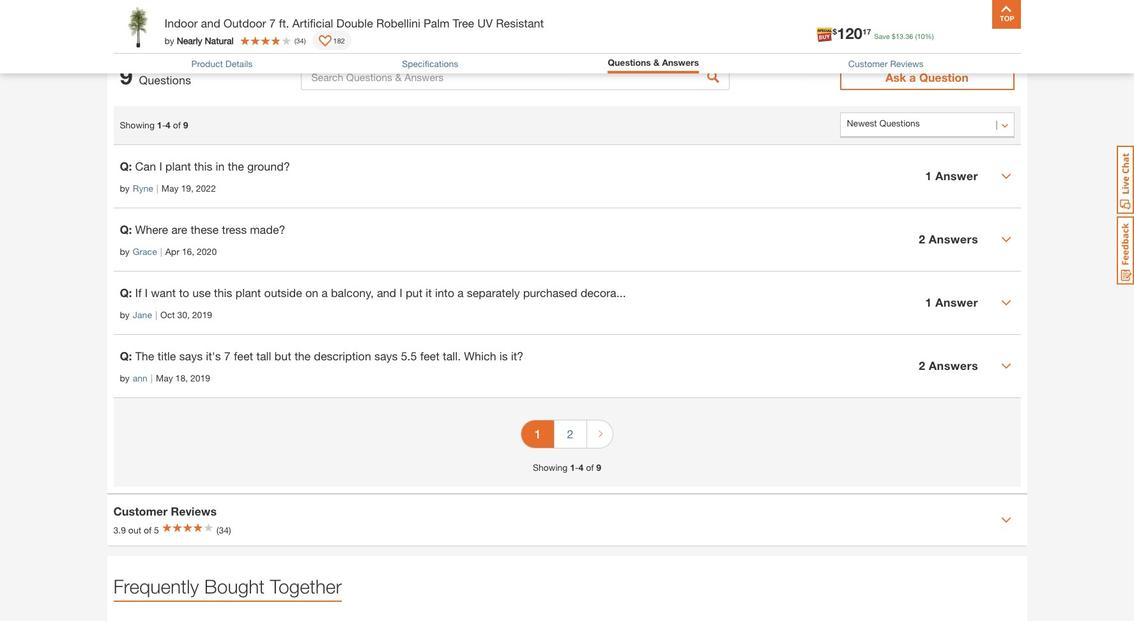 Task type: locate. For each thing, give the bounding box(es) containing it.
1 says from the left
[[179, 349, 203, 363]]

customer reviews
[[849, 58, 924, 69], [113, 504, 217, 518]]

caret image for where are these tress made?
[[1001, 234, 1012, 245]]

2 navigation
[[521, 411, 613, 461]]

i left put
[[400, 285, 403, 299]]

by left ann "button"
[[120, 372, 130, 383]]

1 horizontal spatial 7
[[269, 16, 276, 30]]

grace
[[133, 246, 157, 257]]

1 vertical spatial this
[[214, 285, 232, 299]]

0 horizontal spatial of
[[144, 525, 152, 536]]

these
[[191, 222, 219, 236]]

What can we help you find today? search field
[[361, 17, 712, 44]]

customer down save on the right
[[849, 58, 888, 69]]

caret image for can i plant this in the ground?
[[1001, 171, 1012, 181]]

answers inside questions & answers questions
[[183, 1, 231, 15]]

2019 right 18,
[[190, 372, 210, 383]]

1 vertical spatial 4
[[579, 462, 584, 473]]

a right on
[[322, 285, 328, 299]]

4 down 9 questions
[[166, 120, 171, 130]]

0 horizontal spatial customer reviews
[[113, 504, 217, 518]]

$ inside $ 120 17
[[833, 27, 837, 36]]

the home depot logo image
[[117, 10, 158, 51]]

caret image
[[1001, 234, 1012, 245], [1001, 361, 1012, 371]]

showing up can
[[120, 120, 155, 130]]

0 horizontal spatial a
[[322, 285, 328, 299]]

$ left .
[[892, 32, 896, 40]]

showing 1 - 4 of 9 up can
[[120, 120, 188, 130]]

9 down 2 navigation
[[597, 462, 602, 473]]

1 horizontal spatial reviews
[[891, 58, 924, 69]]

& for questions & answers
[[654, 57, 660, 68]]

q: left can
[[120, 159, 132, 173]]

q: left the
[[120, 349, 132, 363]]

this
[[194, 159, 213, 173], [214, 285, 232, 299]]

0 vertical spatial showing 1 - 4 of 9
[[120, 120, 188, 130]]

0 horizontal spatial says
[[179, 349, 203, 363]]

0 vertical spatial of
[[173, 120, 181, 130]]

( right 36
[[916, 32, 918, 40]]

1 vertical spatial plant
[[236, 285, 261, 299]]

1 vertical spatial showing 1 - 4 of 9
[[533, 462, 602, 473]]

reviews up (34) in the left of the page
[[171, 504, 217, 518]]

may for i
[[162, 183, 179, 193]]

1 horizontal spatial feet
[[420, 349, 440, 363]]

answer for if i want to use this plant outside on a balcony, and i put it into a separately purchased decora...
[[936, 295, 979, 309]]

1 vertical spatial of
[[586, 462, 594, 473]]

| right 'ryne' button
[[156, 183, 158, 193]]

i right can
[[159, 159, 162, 173]]

2 q: from the top
[[120, 222, 132, 236]]

1 vertical spatial showing
[[533, 462, 568, 473]]

this right the use
[[214, 285, 232, 299]]

1 horizontal spatial and
[[377, 285, 397, 299]]

0 vertical spatial caret image
[[1001, 171, 1012, 181]]

customer up 3.9 out of 5
[[113, 504, 168, 518]]

2019 for it's
[[190, 372, 210, 383]]

and
[[201, 16, 220, 30], [377, 285, 397, 299]]

1 2 answers from the top
[[919, 232, 979, 246]]

$
[[833, 27, 837, 36], [892, 32, 896, 40]]

| left "apr"
[[160, 246, 162, 257]]

4 q: from the top
[[120, 349, 132, 363]]

showing down 2 navigation
[[533, 462, 568, 473]]

answer
[[936, 169, 979, 183], [936, 295, 979, 309]]

ann button
[[133, 371, 148, 385]]

1 horizontal spatial showing
[[533, 462, 568, 473]]

customer reviews up ask
[[849, 58, 924, 69]]

ryne button
[[133, 181, 153, 195]]

details
[[226, 58, 253, 69]]

by left nearly
[[165, 35, 174, 46]]

7
[[269, 16, 276, 30], [224, 349, 231, 363]]

a right ask
[[910, 70, 916, 84]]

0 vertical spatial -
[[162, 120, 166, 130]]

0 vertical spatial caret image
[[1001, 234, 1012, 245]]

questions inside 9 questions
[[139, 73, 191, 87]]

2 vertical spatial caret image
[[1001, 515, 1012, 525]]

1 horizontal spatial customer reviews
[[849, 58, 924, 69]]

mesa
[[212, 24, 237, 36]]

q: for q: the title says it's 7 feet tall but the description says 5.5 feet tall. which is it?
[[120, 349, 132, 363]]

0 vertical spatial customer
[[849, 58, 888, 69]]

1 vertical spatial caret image
[[1001, 298, 1012, 308]]

may left 19,
[[162, 183, 179, 193]]

0 horizontal spatial 4
[[166, 120, 171, 130]]

0 vertical spatial and
[[201, 16, 220, 30]]

are
[[171, 222, 187, 236]]

1 horizontal spatial i
[[159, 159, 162, 173]]

| left oct
[[155, 309, 157, 320]]

the
[[228, 159, 244, 173], [295, 349, 311, 363]]

1 answer
[[926, 169, 979, 183], [926, 295, 979, 309]]

0 vertical spatial the
[[228, 159, 244, 173]]

& inside questions & answers questions
[[172, 1, 180, 15]]

1 vertical spatial 2019
[[190, 372, 210, 383]]

2 vertical spatial 9
[[597, 462, 602, 473]]

natural
[[205, 35, 234, 46]]

1 horizontal spatial customer
[[849, 58, 888, 69]]

9 down the home depot logo
[[120, 62, 133, 89]]

0 horizontal spatial customer
[[113, 504, 168, 518]]

36
[[906, 32, 914, 40]]

2 1 answer from the top
[[926, 295, 979, 309]]

display image
[[319, 35, 332, 48]]

1 caret image from the top
[[1001, 171, 1012, 181]]

1 vertical spatial may
[[156, 372, 173, 383]]

ask a question
[[886, 70, 969, 84]]

0 horizontal spatial i
[[145, 285, 148, 299]]

0 vertical spatial may
[[162, 183, 179, 193]]

1 vertical spatial 9
[[183, 120, 188, 130]]

me button
[[925, 15, 966, 46]]

2019 right the 30,
[[192, 309, 212, 320]]

and left put
[[377, 285, 397, 299]]

says left it's
[[179, 349, 203, 363]]

feet
[[234, 349, 253, 363], [420, 349, 440, 363]]

7 left ft.
[[269, 16, 276, 30]]

together
[[270, 575, 342, 597]]

feet right 5.5
[[420, 349, 440, 363]]

separately
[[467, 285, 520, 299]]

0 vertical spatial this
[[194, 159, 213, 173]]

0 vertical spatial 9
[[120, 62, 133, 89]]

1 horizontal spatial this
[[214, 285, 232, 299]]

q: left where
[[120, 222, 132, 236]]

0 horizontal spatial 9
[[120, 62, 133, 89]]

7 inside questions element
[[224, 349, 231, 363]]

5
[[154, 525, 159, 536]]

q: for q: can i plant this in the ground?
[[120, 159, 132, 173]]

2019 for to
[[192, 309, 212, 320]]

1 horizontal spatial 9
[[183, 120, 188, 130]]

1 vertical spatial caret image
[[1001, 361, 1012, 371]]

of down 2 link
[[586, 462, 594, 473]]

customer reviews up 5
[[113, 504, 217, 518]]

16,
[[182, 246, 194, 257]]

2 vertical spatial 2
[[567, 427, 574, 441]]

i
[[159, 159, 162, 173], [145, 285, 148, 299], [400, 285, 403, 299]]

92121 button
[[293, 24, 337, 37]]

says left 5.5
[[375, 349, 398, 363]]

a right into
[[458, 285, 464, 299]]

1 vertical spatial 2
[[919, 359, 926, 373]]

0 vertical spatial &
[[172, 1, 180, 15]]

caret image for the title says it's 7 feet tall but the description says 5.5 feet tall. which is it?
[[1001, 361, 1012, 371]]

1 vertical spatial -
[[575, 462, 579, 473]]

0 horizontal spatial &
[[172, 1, 180, 15]]

indoor
[[165, 16, 198, 30]]

3 q: from the top
[[120, 285, 132, 299]]

1 vertical spatial 7
[[224, 349, 231, 363]]

and up natural
[[201, 16, 220, 30]]

grace button
[[133, 245, 157, 258]]

apr
[[165, 246, 180, 257]]

may left 18,
[[156, 372, 173, 383]]

frequently bought together
[[113, 575, 342, 597]]

1
[[157, 120, 162, 130], [926, 169, 932, 183], [926, 295, 932, 309], [570, 462, 575, 473]]

1 vertical spatial reviews
[[171, 504, 217, 518]]

1 horizontal spatial the
[[295, 349, 311, 363]]

live chat image
[[1117, 146, 1135, 214]]

13
[[896, 32, 904, 40]]

plant left outside
[[236, 285, 261, 299]]

mira mesa 10pm
[[189, 24, 269, 36]]

2 answer from the top
[[936, 295, 979, 309]]

1 vertical spatial 1 answer
[[926, 295, 979, 309]]

questions & answers
[[608, 57, 699, 68]]

1 horizontal spatial &
[[654, 57, 660, 68]]

0 vertical spatial 2 answers
[[919, 232, 979, 246]]

-
[[162, 120, 166, 130], [575, 462, 579, 473]]

decora...
[[581, 285, 626, 299]]

feet left tall
[[234, 349, 253, 363]]

2 says from the left
[[375, 349, 398, 363]]

the right the in on the left
[[228, 159, 244, 173]]

1 vertical spatial customer
[[113, 504, 168, 518]]

diy button
[[868, 15, 909, 46]]

1 q: from the top
[[120, 159, 132, 173]]

- down 2 navigation
[[575, 462, 579, 473]]

question
[[920, 70, 969, 84]]

$ 120 17
[[833, 24, 871, 42]]

| for where
[[160, 246, 162, 257]]

1 vertical spatial and
[[377, 285, 397, 299]]

q: for q: where are these tress made?
[[120, 222, 132, 236]]

resistant
[[496, 16, 544, 30]]

1 answer from the top
[[936, 169, 979, 183]]

0 vertical spatial 2019
[[192, 309, 212, 320]]

1 1 answer from the top
[[926, 169, 979, 183]]

2 horizontal spatial i
[[400, 285, 403, 299]]

0 horizontal spatial this
[[194, 159, 213, 173]]

to
[[179, 285, 189, 299]]

4 down 2 navigation
[[579, 462, 584, 473]]

0 vertical spatial customer reviews
[[849, 58, 924, 69]]

( left )
[[294, 36, 296, 44]]

1 vertical spatial &
[[654, 57, 660, 68]]

0 horizontal spatial $
[[833, 27, 837, 36]]

caret image
[[1001, 171, 1012, 181], [1001, 298, 1012, 308], [1001, 515, 1012, 525]]

by for can
[[120, 183, 130, 193]]

by left the jane button
[[120, 309, 130, 320]]

and inside questions element
[[377, 285, 397, 299]]

plant
[[165, 159, 191, 173], [236, 285, 261, 299]]

1 caret image from the top
[[1001, 234, 1012, 245]]

1 vertical spatial 2 answers
[[919, 359, 979, 373]]

q: left if
[[120, 285, 132, 299]]

showing 1 - 4 of 9 down 2 navigation
[[533, 462, 602, 473]]

jane
[[133, 309, 152, 320]]

0 vertical spatial plant
[[165, 159, 191, 173]]

5.5
[[401, 349, 417, 363]]

1 horizontal spatial plant
[[236, 285, 261, 299]]

i right if
[[145, 285, 148, 299]]

of up q: can i plant this in the ground? in the top left of the page
[[173, 120, 181, 130]]

q: the title says it's 7 feet tall but the description says 5.5 feet tall. which is it?
[[120, 349, 524, 363]]

customer
[[849, 58, 888, 69], [113, 504, 168, 518]]

by left 'ryne' button
[[120, 183, 130, 193]]

2 caret image from the top
[[1001, 298, 1012, 308]]

0 horizontal spatial feet
[[234, 349, 253, 363]]

by for if
[[120, 309, 130, 320]]

0 vertical spatial 2
[[919, 232, 926, 246]]

by nearly natural
[[165, 35, 234, 46]]

1 horizontal spatial 4
[[579, 462, 584, 473]]

| for if
[[155, 309, 157, 320]]

answers
[[183, 1, 231, 15], [662, 57, 699, 68], [929, 232, 979, 246], [929, 359, 979, 373]]

0 vertical spatial answer
[[936, 169, 979, 183]]

1 vertical spatial customer reviews
[[113, 504, 217, 518]]

2
[[919, 232, 926, 246], [919, 359, 926, 373], [567, 427, 574, 441]]

this left the in on the left
[[194, 159, 213, 173]]

2 horizontal spatial a
[[910, 70, 916, 84]]

1 vertical spatial answer
[[936, 295, 979, 309]]

2 2 answers from the top
[[919, 359, 979, 373]]

1 horizontal spatial of
[[173, 120, 181, 130]]

2 caret image from the top
[[1001, 361, 1012, 371]]

says
[[179, 349, 203, 363], [375, 349, 398, 363]]

0 horizontal spatial plant
[[165, 159, 191, 173]]

by for where
[[120, 246, 130, 257]]

2 vertical spatial of
[[144, 525, 152, 536]]

of left 5
[[144, 525, 152, 536]]

frequently
[[113, 575, 199, 597]]

0 vertical spatial 1 answer
[[926, 169, 979, 183]]

nearly
[[177, 35, 202, 46]]

7 right it's
[[224, 349, 231, 363]]

1 horizontal spatial says
[[375, 349, 398, 363]]

- down 9 questions
[[162, 120, 166, 130]]

a
[[910, 70, 916, 84], [322, 285, 328, 299], [458, 285, 464, 299]]

2 for where are these tress made?
[[919, 232, 926, 246]]

( 34 )
[[294, 36, 306, 44]]

ground?
[[247, 159, 290, 173]]

may for title
[[156, 372, 173, 383]]

reviews up ask
[[891, 58, 924, 69]]

by
[[165, 35, 174, 46], [120, 183, 130, 193], [120, 246, 130, 257], [120, 309, 130, 320], [120, 372, 130, 383]]

by left grace
[[120, 246, 130, 257]]

caret image for if i want to use this plant outside on a balcony, and i put it into a separately purchased decora...
[[1001, 298, 1012, 308]]

mira
[[189, 24, 209, 36]]

17
[[863, 27, 871, 36]]

$ left '17' at the right of page
[[833, 27, 837, 36]]

on
[[305, 285, 319, 299]]

1 horizontal spatial (
[[916, 32, 918, 40]]

| for can
[[156, 183, 158, 193]]

182 button
[[312, 31, 352, 50]]

0 vertical spatial showing
[[120, 120, 155, 130]]

0 vertical spatial reviews
[[891, 58, 924, 69]]

the right the but on the bottom left of the page
[[295, 349, 311, 363]]

0 horizontal spatial 7
[[224, 349, 231, 363]]

9 up q: can i plant this in the ground? in the top left of the page
[[183, 120, 188, 130]]

of
[[173, 120, 181, 130], [586, 462, 594, 473], [144, 525, 152, 536]]

0 horizontal spatial showing
[[120, 120, 155, 130]]

| right ann
[[151, 372, 153, 383]]

182
[[333, 36, 345, 44]]

Search Questions & Answers text field
[[301, 64, 730, 90]]

plant up 19,
[[165, 159, 191, 173]]

tall
[[256, 349, 271, 363]]



Task type: vqa. For each thing, say whether or not it's contained in the screenshot.
the rightmost "while"
no



Task type: describe. For each thing, give the bounding box(es) containing it.
is
[[500, 349, 508, 363]]

i for plant
[[159, 159, 162, 173]]

30,
[[177, 309, 190, 320]]

diy
[[881, 33, 897, 45]]

1 horizontal spatial $
[[892, 32, 896, 40]]

q: where are these tress made?
[[120, 222, 285, 236]]

services button
[[812, 15, 853, 46]]

services
[[813, 33, 852, 45]]

0 horizontal spatial and
[[201, 16, 220, 30]]

ask
[[886, 70, 907, 84]]

tall.
[[443, 349, 461, 363]]

1 answer for q: can i plant this in the ground?
[[926, 169, 979, 183]]

into
[[435, 285, 454, 299]]

use
[[193, 285, 211, 299]]

(34)
[[217, 525, 231, 536]]

ft.
[[279, 16, 289, 30]]

ask a question button
[[840, 64, 1015, 90]]

purchased
[[523, 285, 578, 299]]

ryne
[[133, 183, 153, 193]]

q: if i want to use this plant outside on a balcony, and i put it into a separately purchased decora...
[[120, 285, 626, 299]]

put
[[406, 285, 423, 299]]

0 horizontal spatial reviews
[[171, 504, 217, 518]]

balcony,
[[331, 285, 374, 299]]

want
[[151, 285, 176, 299]]

by for the
[[120, 372, 130, 383]]

by ryne | may 19, 2022
[[120, 183, 216, 193]]

out
[[128, 525, 141, 536]]

1 horizontal spatial -
[[575, 462, 579, 473]]

description
[[314, 349, 371, 363]]

19,
[[181, 183, 194, 193]]

10
[[918, 32, 925, 40]]

by ann | may 18, 2019
[[120, 372, 210, 383]]

artificial
[[292, 16, 333, 30]]

18,
[[176, 372, 188, 383]]

title
[[158, 349, 176, 363]]

0 horizontal spatial showing 1 - 4 of 9
[[120, 120, 188, 130]]

2 inside navigation
[[567, 427, 574, 441]]

0 vertical spatial 4
[[166, 120, 171, 130]]

but
[[275, 349, 291, 363]]

2022
[[196, 183, 216, 193]]

10pm
[[242, 24, 269, 36]]

& for questions & answers questions
[[172, 1, 180, 15]]

2 answers for q: where are these tress made?
[[919, 232, 979, 246]]

1 feet from the left
[[234, 349, 253, 363]]

3.9
[[113, 525, 126, 536]]

2 horizontal spatial 9
[[597, 462, 602, 473]]

top button
[[992, 0, 1021, 29]]

specifications
[[402, 58, 459, 69]]

it
[[426, 285, 432, 299]]

which
[[464, 349, 496, 363]]

0 horizontal spatial -
[[162, 120, 166, 130]]

by grace | apr 16, 2020
[[120, 246, 217, 257]]

3 caret image from the top
[[1001, 515, 1012, 525]]

click to redirect to view my cart page image
[[988, 15, 1003, 31]]

3.9 out of 5
[[113, 525, 159, 536]]

save $ 13 . 36 ( 10 %)
[[875, 32, 934, 40]]

1 horizontal spatial showing 1 - 4 of 9
[[533, 462, 602, 473]]

92121
[[308, 24, 337, 36]]

bought
[[204, 575, 265, 597]]

| for the
[[151, 372, 153, 383]]

it?
[[511, 349, 524, 363]]

double
[[337, 16, 373, 30]]

1 answer for q: if i want to use this plant outside on a balcony, and i put it into a separately purchased decora...
[[926, 295, 979, 309]]

uv
[[478, 16, 493, 30]]

1 horizontal spatial a
[[458, 285, 464, 299]]

save
[[875, 32, 890, 40]]

outside
[[264, 285, 302, 299]]

product image image
[[117, 6, 158, 48]]

made?
[[250, 222, 285, 236]]

outdoor
[[224, 16, 266, 30]]

jane button
[[133, 308, 152, 321]]

questions element
[[113, 144, 1021, 398]]

2 answers for q: the title says it's 7 feet tall but the description says 5.5 feet tall. which is it?
[[919, 359, 979, 373]]

34
[[296, 36, 304, 44]]

%)
[[925, 32, 934, 40]]

it's
[[206, 349, 221, 363]]

answer for can i plant this in the ground?
[[936, 169, 979, 183]]

me
[[938, 33, 952, 45]]

if
[[135, 285, 142, 299]]

in
[[216, 159, 225, 173]]

q: for q: if i want to use this plant outside on a balcony, and i put it into a separately purchased decora...
[[120, 285, 132, 299]]

1 vertical spatial the
[[295, 349, 311, 363]]

9 questions
[[120, 62, 191, 89]]

0 vertical spatial 7
[[269, 16, 276, 30]]

2 feet from the left
[[420, 349, 440, 363]]

where
[[135, 222, 168, 236]]

questions & answers questions
[[113, 1, 231, 32]]

2 link
[[555, 420, 587, 448]]

2 for the title says it's 7 feet tall but the description says 5.5 feet tall. which is it?
[[919, 359, 926, 373]]

a inside "button"
[[910, 70, 916, 84]]

)
[[304, 36, 306, 44]]

can
[[135, 159, 156, 173]]

2020
[[197, 246, 217, 257]]

i for want
[[145, 285, 148, 299]]

0 horizontal spatial the
[[228, 159, 244, 173]]

feedback link image
[[1117, 216, 1135, 285]]

.
[[904, 32, 906, 40]]

the
[[135, 349, 154, 363]]

120
[[837, 24, 863, 42]]

product details
[[191, 58, 253, 69]]

0 horizontal spatial (
[[294, 36, 296, 44]]

2 horizontal spatial of
[[586, 462, 594, 473]]

by jane | oct 30, 2019
[[120, 309, 212, 320]]



